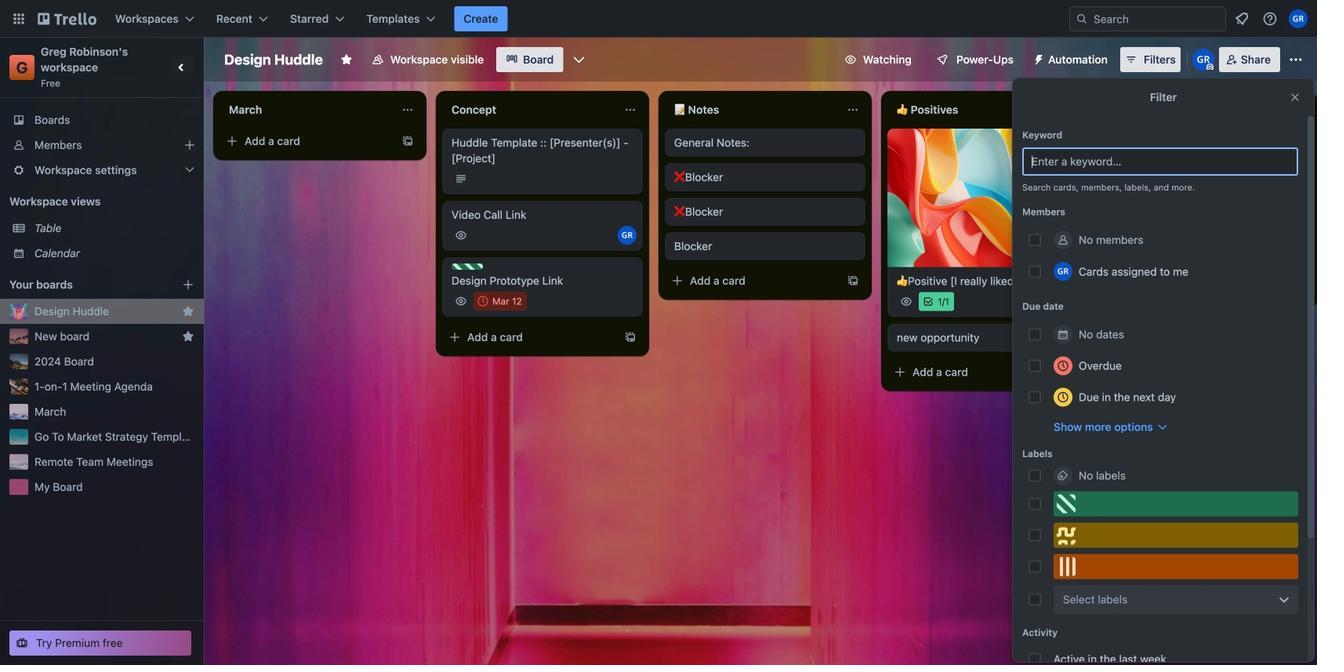 Task type: describe. For each thing, give the bounding box(es) containing it.
search image
[[1076, 13, 1089, 25]]

0 horizontal spatial greg robinson (gregrobinson96) image
[[618, 226, 637, 245]]

close popover image
[[1289, 91, 1302, 104]]

back to home image
[[38, 6, 96, 31]]

1 starred icon image from the top
[[182, 305, 194, 318]]

color: green, title: none element
[[1054, 491, 1299, 516]]

Board name text field
[[216, 47, 331, 72]]

2 starred icon image from the top
[[182, 330, 194, 343]]

color: green, title: none image
[[452, 264, 483, 270]]

1 vertical spatial create from template… image
[[624, 331, 637, 343]]

Search field
[[1089, 8, 1226, 30]]

open information menu image
[[1263, 11, 1278, 27]]

show menu image
[[1288, 52, 1304, 67]]

star or unstar board image
[[340, 53, 353, 66]]

primary element
[[0, 0, 1318, 38]]

color: orange, title: none element
[[1054, 554, 1299, 579]]



Task type: locate. For each thing, give the bounding box(es) containing it.
greg robinson (gregrobinson96) image
[[1054, 262, 1073, 281]]

1 horizontal spatial create from template… image
[[847, 274, 860, 287]]

0 vertical spatial greg robinson (gregrobinson96) image
[[1289, 9, 1308, 28]]

None text field
[[442, 97, 618, 122], [888, 97, 1063, 122], [442, 97, 618, 122], [888, 97, 1063, 122]]

0 vertical spatial starred icon image
[[182, 305, 194, 318]]

this member is an admin of this board. image
[[1207, 64, 1214, 71]]

sm image
[[1027, 47, 1049, 69]]

color: yellow, title: none element
[[1054, 523, 1299, 548]]

2 vertical spatial greg robinson (gregrobinson96) image
[[618, 226, 637, 245]]

None checkbox
[[1120, 210, 1169, 229], [474, 292, 527, 311], [1120, 210, 1169, 229], [474, 292, 527, 311]]

2 horizontal spatial greg robinson (gregrobinson96) image
[[1289, 9, 1308, 28]]

1 horizontal spatial greg robinson (gregrobinson96) image
[[1193, 49, 1215, 71]]

0 horizontal spatial create from template… image
[[624, 331, 637, 343]]

greg robinson (gregrobinson96) image
[[1289, 9, 1308, 28], [1193, 49, 1215, 71], [618, 226, 637, 245]]

create from template… image
[[402, 135, 414, 147], [1070, 366, 1082, 379]]

0 notifications image
[[1233, 9, 1252, 28]]

0 vertical spatial create from template… image
[[847, 274, 860, 287]]

starred icon image
[[182, 305, 194, 318], [182, 330, 194, 343]]

1 horizontal spatial create from template… image
[[1070, 366, 1082, 379]]

your boards with 8 items element
[[9, 275, 158, 294]]

customize views image
[[571, 52, 587, 67]]

Enter a keyword… text field
[[1023, 147, 1299, 176]]

1 vertical spatial create from template… image
[[1070, 366, 1082, 379]]

create from template… image
[[847, 274, 860, 287], [624, 331, 637, 343]]

0 horizontal spatial create from template… image
[[402, 135, 414, 147]]

0 vertical spatial create from template… image
[[402, 135, 414, 147]]

add board image
[[182, 278, 194, 291]]

1 vertical spatial starred icon image
[[182, 330, 194, 343]]

1 vertical spatial greg robinson (gregrobinson96) image
[[1193, 49, 1215, 71]]

None text field
[[220, 97, 395, 122], [665, 97, 841, 122], [220, 97, 395, 122], [665, 97, 841, 122]]

workspace navigation collapse icon image
[[171, 56, 193, 78]]



Task type: vqa. For each thing, say whether or not it's contained in the screenshot.
now
no



